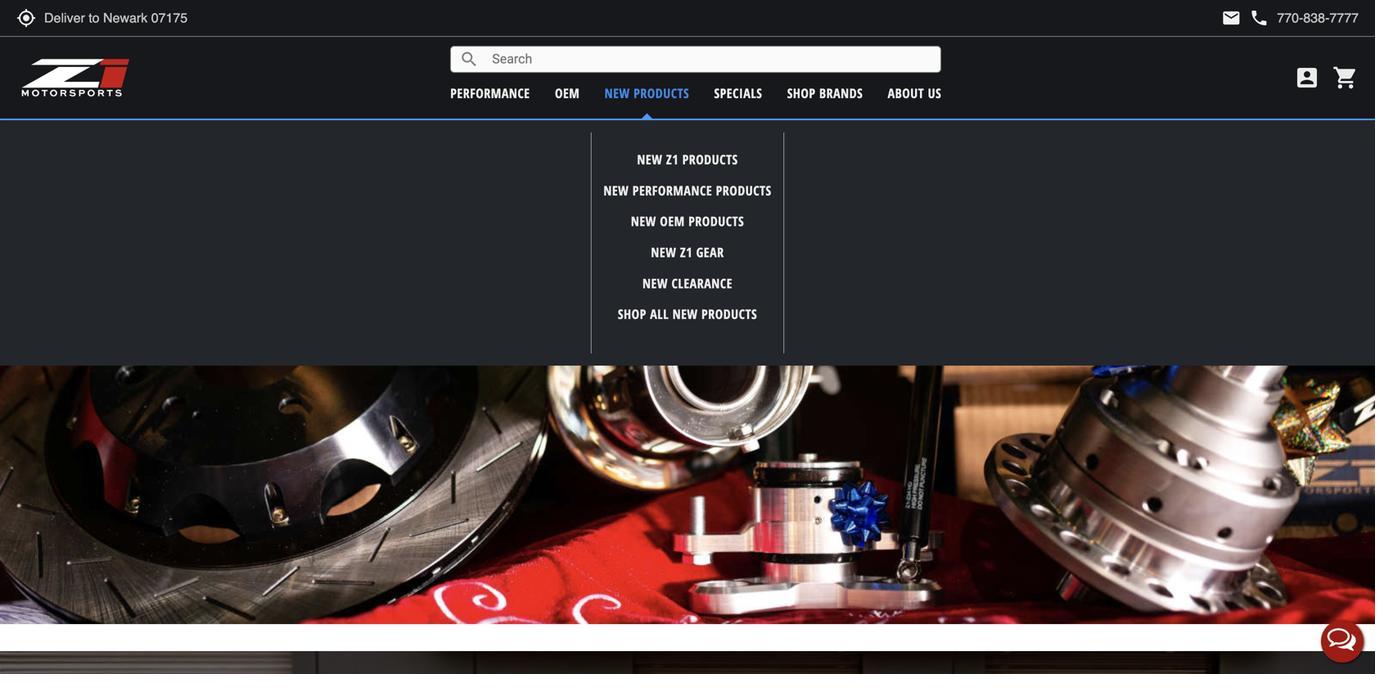 Task type: describe. For each thing, give the bounding box(es) containing it.
new clearance
[[643, 274, 733, 292]]

model)
[[796, 127, 829, 143]]

clearance
[[672, 274, 733, 292]]

performance
[[633, 182, 712, 199]]

new for new z1 gear
[[651, 244, 676, 261]]

about
[[888, 84, 924, 102]]

(change model) link
[[756, 127, 829, 143]]

z1 for gear
[[680, 244, 693, 261]]

performance link
[[450, 84, 530, 102]]

z1 motorsports logo image
[[20, 57, 131, 98]]

account_box link
[[1290, 65, 1324, 91]]

my_location
[[16, 8, 36, 28]]

(change
[[756, 127, 793, 143]]

new z1 products
[[637, 151, 738, 168]]

new right all
[[672, 305, 698, 323]]

oem link
[[555, 84, 580, 102]]

win this truck shop now to get automatically entered image
[[0, 651, 1375, 674]]

shop brands link
[[787, 84, 863, 102]]

new for new z1 products
[[637, 151, 663, 168]]

shop all new products
[[618, 305, 757, 323]]

shop for shop brands
[[787, 84, 816, 102]]

new oem products link
[[631, 213, 744, 230]]

1 vertical spatial oem
[[660, 213, 685, 230]]

new performance products
[[604, 182, 772, 199]]

new products
[[605, 84, 689, 102]]

new
[[605, 84, 630, 102]]

shop brands
[[787, 84, 863, 102]]

products down 'clearance'
[[702, 305, 757, 323]]

new oem products
[[631, 213, 744, 230]]

products for new z1 products
[[682, 151, 738, 168]]

new performance products link
[[604, 182, 772, 199]]

(change model)
[[756, 127, 829, 143]]

new z1 gear
[[651, 244, 724, 261]]



Task type: vqa. For each thing, say whether or not it's contained in the screenshot.
the right to
no



Task type: locate. For each thing, give the bounding box(es) containing it.
account_box
[[1294, 65, 1320, 91]]

mail link
[[1222, 8, 1241, 28]]

phone link
[[1249, 8, 1359, 28]]

shopping_cart
[[1333, 65, 1359, 91]]

about us link
[[888, 84, 941, 102]]

new up performance at the top of the page
[[637, 151, 663, 168]]

z1
[[666, 151, 679, 168], [680, 244, 693, 261]]

products
[[682, 151, 738, 168], [716, 182, 772, 199], [688, 213, 744, 230], [702, 305, 757, 323]]

new down performance at the top of the page
[[631, 213, 656, 230]]

shop
[[787, 84, 816, 102], [618, 305, 646, 323]]

1 vertical spatial z1
[[680, 244, 693, 261]]

new for new clearance
[[643, 274, 668, 292]]

products up new performance products
[[682, 151, 738, 168]]

0 horizontal spatial shop
[[618, 305, 646, 323]]

1 horizontal spatial z1
[[680, 244, 693, 261]]

us
[[928, 84, 941, 102]]

0 horizontal spatial z1
[[666, 151, 679, 168]]

new products link
[[605, 84, 689, 102]]

1 horizontal spatial oem
[[660, 213, 685, 230]]

all
[[650, 305, 669, 323]]

search
[[459, 50, 479, 69]]

new z1 products link
[[637, 151, 738, 168]]

specials
[[714, 84, 762, 102]]

new for new performance products
[[604, 182, 629, 199]]

new clearance link
[[643, 274, 733, 292]]

oem down performance at the top of the page
[[660, 213, 685, 230]]

shop for shop all new products
[[618, 305, 646, 323]]

oem
[[555, 84, 580, 102], [660, 213, 685, 230]]

shopping_cart link
[[1328, 65, 1359, 91]]

performance
[[450, 84, 530, 102]]

about us
[[888, 84, 941, 102]]

oem left new
[[555, 84, 580, 102]]

gear
[[696, 244, 724, 261]]

mail
[[1222, 8, 1241, 28]]

mail phone
[[1222, 8, 1269, 28]]

1 horizontal spatial shop
[[787, 84, 816, 102]]

specials link
[[714, 84, 762, 102]]

0 vertical spatial z1
[[666, 151, 679, 168]]

z1 left gear
[[680, 244, 693, 261]]

products down (change
[[716, 182, 772, 199]]

products up gear
[[688, 213, 744, 230]]

0 vertical spatial shop
[[787, 84, 816, 102]]

z1 for products
[[666, 151, 679, 168]]

z1 up performance at the top of the page
[[666, 151, 679, 168]]

new up all
[[643, 274, 668, 292]]

phone
[[1249, 8, 1269, 28]]

Search search field
[[479, 47, 941, 72]]

'tis the season spread some cheer with our massive selection of z1 products image
[[0, 152, 1375, 624]]

brands
[[819, 84, 863, 102]]

shop all new products link
[[618, 305, 757, 323]]

products for new oem products
[[688, 213, 744, 230]]

0 vertical spatial oem
[[555, 84, 580, 102]]

new left performance at the top of the page
[[604, 182, 629, 199]]

1 vertical spatial shop
[[618, 305, 646, 323]]

shop left brands
[[787, 84, 816, 102]]

new down new oem products link
[[651, 244, 676, 261]]

shop left all
[[618, 305, 646, 323]]

products
[[634, 84, 689, 102]]

new for new oem products
[[631, 213, 656, 230]]

products for new performance products
[[716, 182, 772, 199]]

0 horizontal spatial oem
[[555, 84, 580, 102]]

new z1 gear link
[[651, 244, 724, 261]]

new
[[637, 151, 663, 168], [604, 182, 629, 199], [631, 213, 656, 230], [651, 244, 676, 261], [643, 274, 668, 292], [672, 305, 698, 323]]



